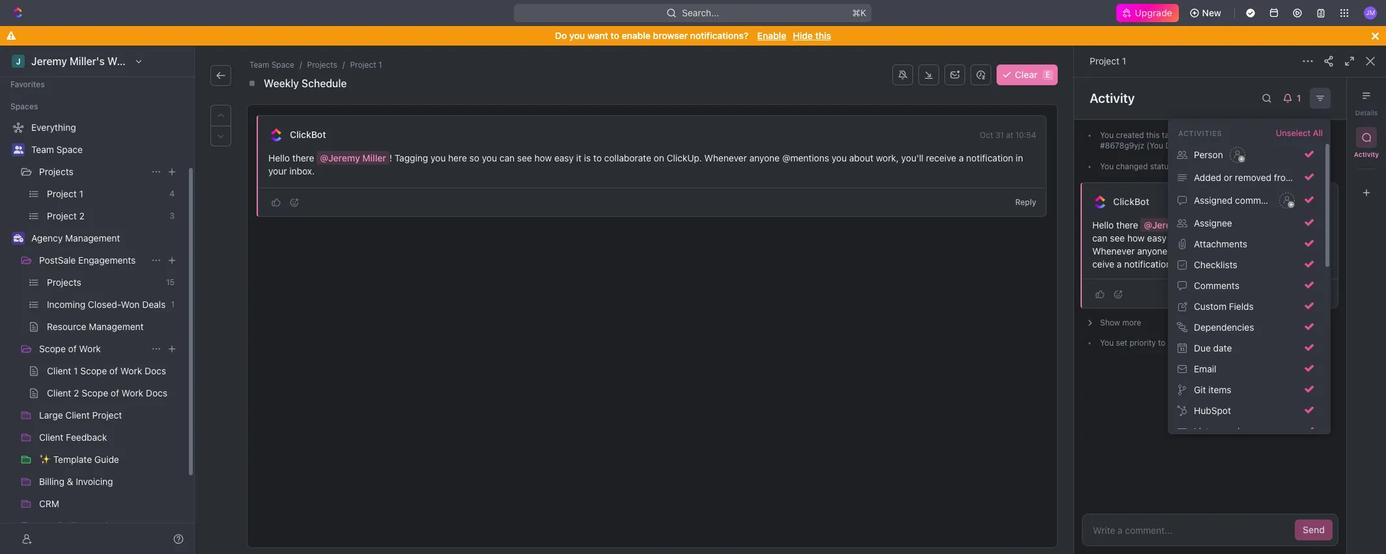 Task type: locate. For each thing, give the bounding box(es) containing it.
collaborate inside ! tagging you here so you can see how easy it is to collaborate on clickup. whenever anyone @mentions you about work, you'll receive a notification in your inbox.
[[604, 152, 651, 164]]

user group image
[[13, 146, 23, 154]]

0 horizontal spatial so
[[469, 152, 479, 164]]

hello for a
[[268, 152, 290, 164]]

0 horizontal spatial how
[[535, 152, 552, 164]]

projects up schedule
[[307, 60, 337, 70]]

list down unselect all
[[1296, 172, 1311, 183]]

work, left receive
[[876, 152, 899, 164]]

task
[[1162, 130, 1177, 140]]

0 horizontal spatial collaborate
[[604, 152, 651, 164]]

@mentions for a
[[782, 152, 829, 164]]

0 horizontal spatial projects
[[39, 166, 73, 177]]

0 vertical spatial clickup.
[[667, 152, 702, 164]]

custom fields
[[1194, 301, 1254, 312]]

you
[[569, 30, 585, 41], [431, 152, 446, 164], [482, 152, 497, 164], [832, 152, 847, 164], [1255, 220, 1270, 231], [1306, 220, 1321, 231], [1220, 246, 1235, 257]]

you for changed status from
[[1100, 162, 1114, 171]]

business time image
[[13, 235, 23, 242]]

unselect
[[1276, 128, 1311, 138]]

projects inside tree
[[39, 166, 73, 177]]

from right status
[[1175, 162, 1192, 171]]

reply for reply "button" in the task sidebar content section
[[1305, 289, 1326, 299]]

projects link down team space
[[39, 162, 146, 182]]

0 vertical spatial @mentions
[[782, 152, 829, 164]]

dependencies button
[[1173, 317, 1319, 338]]

hubspot button
[[1173, 401, 1319, 421]]

project 1 link up weekly schedule 'link'
[[348, 59, 385, 72]]

on inside ! tagging you here so you can see how easy it is to collaborate on clickup. whenever anyone @mentions you about work, you'll re ceive a notification in your inbox.
[[1247, 233, 1257, 244]]

hide
[[793, 30, 813, 41]]

don't
[[1166, 141, 1186, 150]]

0 horizontal spatial inbox.
[[289, 165, 315, 177]]

1 inside task sidebar content section
[[1293, 338, 1297, 348]]

2 you from the top
[[1100, 162, 1114, 171]]

0 vertical spatial tagging
[[395, 152, 428, 164]]

0 horizontal spatial /
[[300, 60, 302, 70]]

0 vertical spatial there
[[292, 152, 314, 164]]

so inside ! tagging you here so you can see how easy it is to collaborate on clickup. whenever anyone @mentions you about work, you'll re ceive a notification in your inbox.
[[1293, 220, 1303, 231]]

! tagging you here so you can see how easy it is to collaborate on clickup. whenever anyone @mentions you about work, you'll receive a notification in your inbox.
[[268, 152, 1026, 177]]

send button
[[1295, 520, 1333, 541]]

all
[[1313, 128, 1323, 138]]

0 horizontal spatial notification
[[966, 152, 1013, 164]]

1 vertical spatial you
[[1100, 162, 1114, 171]]

at for created this task by copying
[[1297, 130, 1305, 140]]

hello
[[268, 152, 290, 164], [1092, 220, 1114, 231]]

0 vertical spatial whenever
[[704, 152, 747, 164]]

1 horizontal spatial hello
[[1092, 220, 1114, 231]]

your inside ! tagging you here so you can see how easy it is to collaborate on clickup. whenever anyone @mentions you about work, you'll receive a notification in your inbox.
[[268, 165, 287, 177]]

hello there
[[268, 152, 317, 164], [1092, 220, 1141, 231]]

see for a
[[517, 152, 532, 164]]

whenever for ceive
[[1092, 246, 1135, 257]]

1 horizontal spatial how
[[1127, 233, 1145, 244]]

1 horizontal spatial here
[[1272, 220, 1291, 231]]

0 vertical spatial reply button
[[1010, 195, 1042, 210]]

hello for ceive
[[1092, 220, 1114, 231]]

10:54 down all
[[1307, 162, 1328, 171]]

0 horizontal spatial you'll
[[901, 152, 924, 164]]

a
[[959, 152, 964, 164], [1117, 259, 1122, 270]]

1 horizontal spatial in
[[1174, 259, 1181, 270]]

custom
[[1194, 301, 1227, 312]]

0 vertical spatial !
[[389, 152, 392, 164]]

0 horizontal spatial team space link
[[31, 139, 180, 160]]

team
[[249, 60, 269, 70], [31, 144, 54, 155]]

project 1 link down upgrade link
[[1090, 55, 1126, 66]]

0 horizontal spatial clickup.
[[667, 152, 702, 164]]

team up weekly
[[249, 60, 269, 70]]

oct
[[980, 130, 993, 140], [1271, 130, 1284, 140], [1271, 162, 1284, 171], [1272, 197, 1285, 207]]

is inside ! tagging you here so you can see how easy it is to collaborate on clickup. whenever anyone @mentions you about work, you'll re ceive a notification in your inbox.
[[1177, 233, 1184, 244]]

inbox. inside ! tagging you here so you can see how easy it is to collaborate on clickup. whenever anyone @mentions you about work, you'll receive a notification in your inbox.
[[289, 165, 315, 177]]

team inside "team space" link
[[31, 144, 54, 155]]

can for a
[[500, 152, 515, 164]]

so for a
[[469, 152, 479, 164]]

1 vertical spatial there
[[1116, 220, 1138, 231]]

0 horizontal spatial about
[[849, 152, 873, 164]]

activity inside task sidebar content section
[[1090, 91, 1135, 106]]

1 vertical spatial clickbot
[[1113, 196, 1149, 207]]

anyone inside ! tagging you here so you can see how easy it is to collaborate on clickup. whenever anyone @mentions you about work, you'll receive a notification in your inbox.
[[749, 152, 780, 164]]

1 horizontal spatial easy
[[1147, 233, 1167, 244]]

it inside ! tagging you here so you can see how easy it is to collaborate on clickup. whenever anyone @mentions you about work, you'll re ceive a notification in your inbox.
[[1169, 233, 1174, 244]]

! inside ! tagging you here so you can see how easy it is to collaborate on clickup. whenever anyone @mentions you about work, you'll re ceive a notification in your inbox.
[[1213, 220, 1216, 231]]

at
[[1006, 130, 1013, 140], [1297, 130, 1305, 140], [1297, 162, 1305, 171], [1298, 197, 1305, 207], [1299, 338, 1306, 348]]

here inside ! tagging you here so you can see how easy it is to collaborate on clickup. whenever anyone @mentions you about work, you'll receive a notification in your inbox.
[[448, 152, 467, 164]]

hello there down clickbot button
[[268, 152, 317, 164]]

about inside ! tagging you here so you can see how easy it is to collaborate on clickup. whenever anyone @mentions you about work, you'll receive a notification in your inbox.
[[849, 152, 873, 164]]

! for ceive
[[1213, 220, 1216, 231]]

work, inside ! tagging you here so you can see how easy it is to collaborate on clickup. whenever anyone @mentions you about work, you'll re ceive a notification in your inbox.
[[1264, 246, 1287, 257]]

you'll inside ! tagging you here so you can see how easy it is to collaborate on clickup. whenever anyone @mentions you about work, you'll receive a notification in your inbox.
[[901, 152, 924, 164]]

how inside ! tagging you here so you can see how easy it is to collaborate on clickup. whenever anyone @mentions you about work, you'll re ceive a notification in your inbox.
[[1127, 233, 1145, 244]]

copying
[[1191, 130, 1220, 140]]

1 vertical spatial space
[[56, 144, 83, 155]]

1 horizontal spatial is
[[1177, 233, 1184, 244]]

how inside ! tagging you here so you can see how easy it is to collaborate on clickup. whenever anyone @mentions you about work, you'll receive a notification in your inbox.
[[535, 152, 552, 164]]

tagging inside ! tagging you here so you can see how easy it is to collaborate on clickup. whenever anyone @mentions you about work, you'll receive a notification in your inbox.
[[395, 152, 428, 164]]

on inside ! tagging you here so you can see how easy it is to collaborate on clickup. whenever anyone @mentions you about work, you'll receive a notification in your inbox.
[[654, 152, 664, 164]]

1 horizontal spatial project 1 link
[[1090, 55, 1126, 66]]

@mentions inside ! tagging you here so you can see how easy it is to collaborate on clickup. whenever anyone @mentions you about work, you'll re ceive a notification in your inbox.
[[1170, 246, 1217, 257]]

about inside ! tagging you here so you can see how easy it is to collaborate on clickup. whenever anyone @mentions you about work, you'll re ceive a notification in your inbox.
[[1237, 246, 1261, 257]]

0 vertical spatial is
[[584, 152, 591, 164]]

see inside ! tagging you here so you can see how easy it is to collaborate on clickup. whenever anyone @mentions you about work, you'll receive a notification in your inbox.
[[517, 152, 532, 164]]

see inside ! tagging you here so you can see how easy it is to collaborate on clickup. whenever anyone @mentions you about work, you'll re ceive a notification in your inbox.
[[1110, 233, 1125, 244]]

is inside ! tagging you here so you can see how easy it is to collaborate on clickup. whenever anyone @mentions you about work, you'll receive a notification in your inbox.
[[584, 152, 591, 164]]

git items button
[[1173, 380, 1319, 401]]

there down changed
[[1116, 220, 1138, 231]]

0 vertical spatial activity
[[1090, 91, 1135, 106]]

here for ceive
[[1272, 220, 1291, 231]]

1 horizontal spatial collaborate
[[1197, 233, 1244, 244]]

1 horizontal spatial your
[[1184, 259, 1202, 270]]

1 horizontal spatial inbox.
[[1205, 259, 1230, 270]]

1
[[1122, 55, 1126, 66], [378, 60, 382, 70], [1293, 338, 1297, 348]]

this
[[815, 30, 831, 41], [1146, 130, 1160, 140]]

normal
[[1179, 338, 1208, 348]]

0 horizontal spatial on
[[654, 152, 664, 164]]

hello there down changed
[[1092, 220, 1141, 231]]

projects down team space
[[39, 166, 73, 177]]

projects link up schedule
[[305, 59, 340, 72]]

oct 31 at 10:54 down unselect all
[[1271, 162, 1328, 171]]

there for a
[[292, 152, 314, 164]]

clickup. inside ! tagging you here so you can see how easy it is to collaborate on clickup. whenever anyone @mentions you about work, you'll re ceive a notification in your inbox.
[[1260, 233, 1295, 244]]

0 vertical spatial you
[[1100, 130, 1114, 140]]

here
[[448, 152, 467, 164], [1272, 220, 1291, 231]]

agency
[[31, 233, 63, 244]]

you'll left receive
[[901, 152, 924, 164]]

anyone for a
[[749, 152, 780, 164]]

1 vertical spatial easy
[[1147, 233, 1167, 244]]

1 horizontal spatial so
[[1293, 220, 1303, 231]]

0 vertical spatial a
[[959, 152, 964, 164]]

clickbot inside button
[[290, 129, 326, 140]]

clickbot down weekly schedule 'link'
[[290, 129, 326, 140]]

can inside ! tagging you here so you can see how easy it is to collaborate on clickup. whenever anyone @mentions you about work, you'll re ceive a notification in your inbox.
[[1092, 233, 1108, 244]]

space right user group icon
[[56, 144, 83, 155]]

1 horizontal spatial reply
[[1305, 289, 1326, 299]]

want
[[587, 30, 608, 41]]

collaborate inside ! tagging you here so you can see how easy it is to collaborate on clickup. whenever anyone @mentions you about work, you'll re ceive a notification in your inbox.
[[1197, 233, 1244, 244]]

clickup.
[[667, 152, 702, 164], [1260, 233, 1295, 244]]

anyone inside ! tagging you here so you can see how easy it is to collaborate on clickup. whenever anyone @mentions you about work, you'll re ceive a notification in your inbox.
[[1137, 246, 1168, 257]]

0 vertical spatial about
[[849, 152, 873, 164]]

1 / from the left
[[300, 60, 302, 70]]

scope of work link
[[39, 339, 146, 360]]

0 horizontal spatial tagging
[[395, 152, 428, 164]]

clickup. inside ! tagging you here so you can see how easy it is to collaborate on clickup. whenever anyone @mentions you about work, you'll receive a notification in your inbox.
[[667, 152, 702, 164]]

whenever inside ! tagging you here so you can see how easy it is to collaborate on clickup. whenever anyone @mentions you about work, you'll re ceive a notification in your inbox.
[[1092, 246, 1135, 257]]

@mentions for ceive
[[1170, 246, 1217, 257]]

0 horizontal spatial project
[[350, 60, 376, 70]]

work, inside ! tagging you here so you can see how easy it is to collaborate on clickup. whenever anyone @mentions you about work, you'll receive a notification in your inbox.
[[876, 152, 899, 164]]

inbox. down clickbot button
[[289, 165, 315, 177]]

1 vertical spatial projects link
[[39, 162, 146, 182]]

1 horizontal spatial clickbot
[[1113, 196, 1149, 207]]

it
[[576, 152, 582, 164], [1169, 233, 1174, 244]]

hello there for a
[[268, 152, 317, 164]]

3 you from the top
[[1100, 338, 1114, 348]]

you'll
[[901, 152, 924, 164], [1289, 246, 1311, 257]]

inbox. down attachments
[[1205, 259, 1230, 270]]

easy inside ! tagging you here so you can see how easy it is to collaborate on clickup. whenever anyone @mentions you about work, you'll receive a notification in your inbox.
[[554, 152, 574, 164]]

1 horizontal spatial whenever
[[1092, 246, 1135, 257]]

0 vertical spatial so
[[469, 152, 479, 164]]

1 vertical spatial projects
[[39, 166, 73, 177]]

1 horizontal spatial you'll
[[1289, 246, 1311, 257]]

removed
[[1235, 172, 1272, 183]]

on
[[654, 152, 664, 164], [1247, 233, 1257, 244]]

@mentions
[[782, 152, 829, 164], [1170, 246, 1217, 257]]

here for a
[[448, 152, 467, 164]]

spaces
[[10, 102, 38, 111]]

so for ceive
[[1293, 220, 1303, 231]]

checklists
[[1194, 259, 1237, 270]]

!
[[389, 152, 392, 164], [1213, 220, 1216, 231]]

1 horizontal spatial tagging
[[1219, 220, 1252, 231]]

tagging for ceive
[[1219, 220, 1252, 231]]

1 vertical spatial work,
[[1264, 246, 1287, 257]]

hello inside task sidebar content section
[[1092, 220, 1114, 231]]

on for a
[[654, 152, 664, 164]]

at for set priority to
[[1299, 338, 1306, 348]]

0 vertical spatial collaborate
[[604, 152, 651, 164]]

you up #8678g9yjz
[[1100, 130, 1114, 140]]

tagging
[[395, 152, 428, 164], [1219, 220, 1252, 231]]

0 vertical spatial you'll
[[901, 152, 924, 164]]

1 vertical spatial activity
[[1354, 150, 1379, 158]]

to
[[611, 30, 619, 41], [593, 152, 602, 164], [1204, 162, 1214, 171], [1186, 233, 1195, 244], [1158, 338, 1166, 348]]

1 horizontal spatial projects
[[307, 60, 337, 70]]

activity inside the task sidebar navigation tab list
[[1354, 150, 1379, 158]]

whenever
[[704, 152, 747, 164], [1092, 246, 1135, 257]]

easy for a
[[554, 152, 574, 164]]

reply
[[1015, 197, 1036, 207], [1305, 289, 1326, 299]]

how for ceive
[[1127, 233, 1145, 244]]

reply inside task sidebar content section
[[1305, 289, 1326, 299]]

1 vertical spatial this
[[1146, 130, 1160, 140]]

1 horizontal spatial can
[[1092, 233, 1108, 244]]

/ up schedule
[[343, 60, 345, 70]]

here inside ! tagging you here so you can see how easy it is to collaborate on clickup. whenever anyone @mentions you about work, you'll re ceive a notification in your inbox.
[[1272, 220, 1291, 231]]

added or removed from list
[[1194, 172, 1311, 183]]

tagging for a
[[395, 152, 428, 164]]

list
[[1296, 172, 1311, 183], [1194, 426, 1209, 437]]

space inside tree
[[56, 144, 83, 155]]

0 vertical spatial anyone
[[749, 152, 780, 164]]

you left set
[[1100, 338, 1114, 348]]

schedule
[[302, 78, 347, 89]]

project 1 link
[[1090, 55, 1126, 66], [348, 59, 385, 72]]

1 horizontal spatial projects link
[[305, 59, 340, 72]]

of
[[68, 343, 77, 354]]

31
[[995, 130, 1004, 140], [1287, 130, 1295, 140], [1287, 162, 1295, 171], [1287, 197, 1296, 207]]

tree
[[5, 117, 182, 554]]

list moved
[[1194, 426, 1240, 437]]

0 vertical spatial can
[[500, 152, 515, 164]]

tree containing team space
[[5, 117, 182, 554]]

! for a
[[389, 152, 392, 164]]

space up weekly
[[271, 60, 294, 70]]

clickup. for ceive
[[1260, 233, 1295, 244]]

how
[[535, 152, 552, 164], [1127, 233, 1145, 244]]

easy
[[554, 152, 574, 164], [1147, 233, 1167, 244]]

1 vertical spatial collaborate
[[1197, 233, 1244, 244]]

see for ceive
[[1110, 233, 1125, 244]]

0 horizontal spatial projects link
[[39, 162, 146, 182]]

can inside ! tagging you here so you can see how easy it is to collaborate on clickup. whenever anyone @mentions you about work, you'll receive a notification in your inbox.
[[500, 152, 515, 164]]

1 vertical spatial reply button
[[1299, 286, 1331, 302]]

1 for project 1
[[1122, 55, 1126, 66]]

activity down project 1
[[1090, 91, 1135, 106]]

collaborate
[[604, 152, 651, 164], [1197, 233, 1244, 244]]

so inside ! tagging you here so you can see how easy it is to collaborate on clickup. whenever anyone @mentions you about work, you'll receive a notification in your inbox.
[[469, 152, 479, 164]]

projects link
[[305, 59, 340, 72], [39, 162, 146, 182]]

there inside task sidebar content section
[[1116, 220, 1138, 231]]

you left changed
[[1100, 162, 1114, 171]]

person
[[1194, 149, 1223, 160]]

10:54
[[1016, 130, 1036, 140], [1307, 130, 1328, 140], [1307, 162, 1328, 171], [1307, 197, 1328, 207]]

0 horizontal spatial easy
[[554, 152, 574, 164]]

this right hide on the right of page
[[815, 30, 831, 41]]

assignee
[[1194, 218, 1232, 229]]

team for team space / projects / project 1
[[249, 60, 269, 70]]

1 horizontal spatial a
[[1117, 259, 1122, 270]]

1 vertical spatial team
[[31, 144, 54, 155]]

0 vertical spatial it
[[576, 152, 582, 164]]

/ up weekly schedule 'link'
[[300, 60, 302, 70]]

there for ceive
[[1116, 220, 1138, 231]]

easy inside ! tagging you here so you can see how easy it is to collaborate on clickup. whenever anyone @mentions you about work, you'll re ceive a notification in your inbox.
[[1147, 233, 1167, 244]]

changed
[[1116, 162, 1148, 171]]

you'll for ceive
[[1289, 246, 1311, 257]]

ceive
[[1092, 246, 1327, 270]]

assignee button
[[1173, 213, 1319, 234]]

list down hubspot
[[1194, 426, 1209, 437]]

2 / from the left
[[343, 60, 345, 70]]

0 horizontal spatial whenever
[[704, 152, 747, 164]]

hello there inside task sidebar content section
[[1092, 220, 1141, 231]]

oct 31 at 10:54
[[980, 130, 1036, 140], [1271, 130, 1328, 140], [1271, 162, 1328, 171], [1272, 197, 1328, 207]]

there down clickbot button
[[292, 152, 314, 164]]

1 vertical spatial whenever
[[1092, 246, 1135, 257]]

1 horizontal spatial on
[[1247, 233, 1257, 244]]

can
[[500, 152, 515, 164], [1092, 233, 1108, 244]]

postsale engagements link
[[39, 250, 146, 271]]

0 vertical spatial space
[[271, 60, 294, 70]]

0 vertical spatial notification
[[966, 152, 1013, 164]]

send
[[1303, 524, 1325, 535]]

0 horizontal spatial !
[[389, 152, 392, 164]]

assigned
[[1194, 195, 1233, 206]]

it inside ! tagging you here so you can see how easy it is to collaborate on clickup. whenever anyone @mentions you about work, you'll receive a notification in your inbox.
[[576, 152, 582, 164]]

set
[[1116, 338, 1127, 348]]

scope
[[39, 343, 66, 354]]

space for team space / projects / project 1
[[271, 60, 294, 70]]

0 horizontal spatial 1
[[378, 60, 382, 70]]

work, for a
[[876, 152, 899, 164]]

tagging inside ! tagging you here so you can see how easy it is to collaborate on clickup. whenever anyone @mentions you about work, you'll re ceive a notification in your inbox.
[[1219, 220, 1252, 231]]

activities
[[1178, 129, 1222, 137]]

from right removed at the top right
[[1274, 172, 1294, 183]]

clickbot down changed
[[1113, 196, 1149, 207]]

0 horizontal spatial from
[[1175, 162, 1192, 171]]

tree inside sidebar navigation
[[5, 117, 182, 554]]

0 vertical spatial how
[[535, 152, 552, 164]]

0 horizontal spatial hello
[[268, 152, 290, 164]]

0 vertical spatial inbox.
[[289, 165, 315, 177]]

/
[[300, 60, 302, 70], [343, 60, 345, 70]]

work,
[[876, 152, 899, 164], [1264, 246, 1287, 257]]

! tagging you here so you can see how easy it is to collaborate on clickup. whenever anyone @mentions you about work, you'll re ceive a notification in your inbox.
[[1092, 220, 1327, 270]]

0 vertical spatial this
[[815, 30, 831, 41]]

1 horizontal spatial space
[[271, 60, 294, 70]]

0 horizontal spatial hello there
[[268, 152, 317, 164]]

git
[[1194, 384, 1206, 395]]

1 horizontal spatial activity
[[1354, 150, 1379, 158]]

1 vertical spatial here
[[1272, 220, 1291, 231]]

1 vertical spatial notification
[[1124, 259, 1171, 270]]

activity down details
[[1354, 150, 1379, 158]]

0 vertical spatial work,
[[876, 152, 899, 164]]

task sidebar navigation tab list
[[1352, 85, 1381, 203]]

collaborate for a
[[604, 152, 651, 164]]

0 vertical spatial hello there
[[268, 152, 317, 164]]

postsale engagements
[[39, 255, 136, 266]]

@mentions inside ! tagging you here so you can see how easy it is to collaborate on clickup. whenever anyone @mentions you about work, you'll receive a notification in your inbox.
[[782, 152, 829, 164]]

0 horizontal spatial can
[[500, 152, 515, 164]]

work, down assignee button
[[1264, 246, 1287, 257]]

2 vertical spatial you
[[1100, 338, 1114, 348]]

from
[[1175, 162, 1192, 171], [1274, 172, 1294, 183]]

1 vertical spatial your
[[1184, 259, 1202, 270]]

you'll inside ! tagging you here so you can see how easy it is to collaborate on clickup. whenever anyone @mentions you about work, you'll re ceive a notification in your inbox.
[[1289, 246, 1311, 257]]

0 vertical spatial here
[[448, 152, 467, 164]]

task sidebar content section
[[1074, 78, 1346, 554]]

your
[[268, 165, 287, 177], [1184, 259, 1202, 270]]

1 you from the top
[[1100, 130, 1114, 140]]

or
[[1224, 172, 1233, 183]]

about
[[849, 152, 873, 164], [1237, 246, 1261, 257]]

1 vertical spatial see
[[1110, 233, 1125, 244]]

project
[[1090, 55, 1120, 66], [350, 60, 376, 70]]

0 vertical spatial clickbot
[[290, 129, 326, 140]]

1 vertical spatial on
[[1247, 233, 1257, 244]]

team right user group icon
[[31, 144, 54, 155]]

1 horizontal spatial @mentions
[[1170, 246, 1217, 257]]

0 horizontal spatial it
[[576, 152, 582, 164]]

whenever inside ! tagging you here so you can see how easy it is to collaborate on clickup. whenever anyone @mentions you about work, you'll receive a notification in your inbox.
[[704, 152, 747, 164]]

1 vertical spatial reply
[[1305, 289, 1326, 299]]

a inside ! tagging you here so you can see how easy it is to collaborate on clickup. whenever anyone @mentions you about work, you'll receive a notification in your inbox.
[[959, 152, 964, 164]]

you'll left re
[[1289, 246, 1311, 257]]

0 vertical spatial team space link
[[247, 59, 297, 72]]

! inside ! tagging you here so you can see how easy it is to collaborate on clickup. whenever anyone @mentions you about work, you'll receive a notification in your inbox.
[[389, 152, 392, 164]]

management
[[65, 233, 120, 244]]

hello there for ceive
[[1092, 220, 1141, 231]]

this up (you
[[1146, 130, 1160, 140]]

10:54 left the task sidebar navigation tab list
[[1307, 130, 1328, 140]]



Task type: vqa. For each thing, say whether or not it's contained in the screenshot.
topmost can
yes



Task type: describe. For each thing, give the bounding box(es) containing it.
(you
[[1147, 141, 1163, 150]]

your inside ! tagging you here so you can see how easy it is to collaborate on clickup. whenever anyone @mentions you about work, you'll re ceive a notification in your inbox.
[[1184, 259, 1202, 270]]

on for ceive
[[1247, 233, 1257, 244]]

weekly schedule
[[264, 78, 347, 89]]

enable
[[757, 30, 786, 41]]

dependencies
[[1194, 322, 1254, 333]]

custom fields button
[[1173, 296, 1319, 317]]

attachments
[[1194, 238, 1247, 249]]

is for ceive
[[1177, 233, 1184, 244]]

do you want to enable browser notifications? enable hide this
[[555, 30, 831, 41]]

browser
[[653, 30, 688, 41]]

new
[[1202, 7, 1221, 18]]

upgrade
[[1135, 7, 1172, 18]]

project 1
[[1090, 55, 1126, 66]]

whenever for a
[[704, 152, 747, 164]]

work, for ceive
[[1264, 246, 1287, 257]]

hubspot
[[1194, 405, 1231, 416]]

⌘k
[[853, 7, 867, 18]]

can for ceive
[[1092, 233, 1108, 244]]

reply for the top reply "button"
[[1015, 197, 1036, 207]]

receive
[[926, 152, 956, 164]]

set priority to
[[1114, 338, 1168, 348]]

clickbot inside task sidebar content section
[[1113, 196, 1149, 207]]

notifications?
[[690, 30, 748, 41]]

assigned comments button
[[1173, 188, 1319, 213]]

10:54 up re
[[1307, 197, 1328, 207]]

it for ceive
[[1169, 233, 1174, 244]]

from inside added or removed from list button
[[1274, 172, 1294, 183]]

changed status from
[[1114, 162, 1194, 171]]

0 vertical spatial projects
[[307, 60, 337, 70]]

you inside you created this task by copying #8678g9yjz (you don't have access)
[[1100, 130, 1114, 140]]

search...
[[682, 7, 719, 18]]

how for a
[[535, 152, 552, 164]]

fields
[[1229, 301, 1254, 312]]

this inside you created this task by copying #8678g9yjz (you don't have access)
[[1146, 130, 1160, 140]]

scope of work
[[39, 343, 101, 354]]

you for set priority to
[[1100, 338, 1114, 348]]

list moved button
[[1173, 421, 1319, 442]]

have
[[1188, 141, 1206, 150]]

#8678g9yjz
[[1100, 141, 1144, 150]]

from inside task sidebar content section
[[1175, 162, 1192, 171]]

weekly
[[264, 78, 299, 89]]

oct 31 at 10:54 up re
[[1272, 197, 1328, 207]]

added or removed from list button
[[1173, 167, 1319, 188]]

10:54 down clear
[[1016, 130, 1036, 140]]

due date
[[1194, 343, 1232, 354]]

about for ceive
[[1237, 246, 1261, 257]]

you'll for a
[[901, 152, 924, 164]]

about for a
[[849, 152, 873, 164]]

checklists button
[[1173, 255, 1319, 276]]

items
[[1209, 384, 1231, 395]]

by
[[1180, 130, 1189, 140]]

enable
[[622, 30, 651, 41]]

notification inside ! tagging you here so you can see how easy it is to collaborate on clickup. whenever anyone @mentions you about work, you'll receive a notification in your inbox.
[[966, 152, 1013, 164]]

assigned comments
[[1194, 195, 1279, 206]]

easy for ceive
[[1147, 233, 1167, 244]]

11:34
[[1308, 338, 1328, 348]]

clickbot button
[[289, 129, 327, 141]]

1 horizontal spatial project
[[1090, 55, 1120, 66]]

1 for nov 1 at 11:34
[[1293, 338, 1297, 348]]

date
[[1213, 343, 1232, 354]]

to inside ! tagging you here so you can see how easy it is to collaborate on clickup. whenever anyone @mentions you about work, you'll receive a notification in your inbox.
[[593, 152, 602, 164]]

1 horizontal spatial team space link
[[247, 59, 297, 72]]

email button
[[1173, 359, 1319, 380]]

sidebar navigation
[[0, 46, 195, 554]]

e
[[1046, 70, 1050, 79]]

favorites button
[[5, 77, 50, 92]]

upgrade link
[[1117, 4, 1179, 22]]

moved
[[1212, 426, 1240, 437]]

team space / projects / project 1
[[249, 60, 382, 70]]

inbox. inside ! tagging you here so you can see how easy it is to collaborate on clickup. whenever anyone @mentions you about work, you'll re ceive a notification in your inbox.
[[1205, 259, 1230, 270]]

team for team space
[[31, 144, 54, 155]]

created
[[1116, 130, 1144, 140]]

in inside ! tagging you here so you can see how easy it is to collaborate on clickup. whenever anyone @mentions you about work, you'll receive a notification in your inbox.
[[1016, 152, 1023, 164]]

weekly schedule link
[[261, 76, 349, 91]]

attachments button
[[1173, 234, 1319, 255]]

to inside ! tagging you here so you can see how easy it is to collaborate on clickup. whenever anyone @mentions you about work, you'll re ceive a notification in your inbox.
[[1186, 233, 1195, 244]]

1 vertical spatial team space link
[[31, 139, 180, 160]]

collaborate for ceive
[[1197, 233, 1244, 244]]

email
[[1194, 363, 1216, 375]]

due date button
[[1173, 338, 1319, 359]]

0 horizontal spatial this
[[815, 30, 831, 41]]

unselect all
[[1276, 128, 1323, 138]]

priority
[[1130, 338, 1156, 348]]

space for team space
[[56, 144, 83, 155]]

status
[[1150, 162, 1173, 171]]

agency management
[[31, 233, 120, 244]]

clickup. for a
[[667, 152, 702, 164]]

it for a
[[576, 152, 582, 164]]

0 vertical spatial projects link
[[305, 59, 340, 72]]

at for changed status from
[[1297, 162, 1305, 171]]

clear
[[1015, 69, 1038, 80]]

you created this task by copying #8678g9yjz (you don't have access)
[[1100, 130, 1238, 150]]

re
[[1314, 246, 1327, 257]]

new button
[[1184, 3, 1229, 23]]

comments
[[1194, 280, 1240, 291]]

a inside ! tagging you here so you can see how easy it is to collaborate on clickup. whenever anyone @mentions you about work, you'll re ceive a notification in your inbox.
[[1117, 259, 1122, 270]]

notification inside ! tagging you here so you can see how easy it is to collaborate on clickup. whenever anyone @mentions you about work, you'll re ceive a notification in your inbox.
[[1124, 259, 1171, 270]]

in inside ! tagging you here so you can see how easy it is to collaborate on clickup. whenever anyone @mentions you about work, you'll re ceive a notification in your inbox.
[[1174, 259, 1181, 270]]

anyone for ceive
[[1137, 246, 1168, 257]]

engagements
[[78, 255, 136, 266]]

oct 31 at 10:54 up person button
[[1271, 130, 1328, 140]]

favorites
[[10, 79, 45, 89]]

nov
[[1276, 338, 1291, 348]]

comments button
[[1173, 276, 1319, 296]]

due
[[1194, 343, 1211, 354]]

oct 31 at 10:54 down clear
[[980, 130, 1036, 140]]

git items
[[1194, 384, 1231, 395]]

added
[[1194, 172, 1221, 183]]

1 vertical spatial list
[[1194, 426, 1209, 437]]

is for a
[[584, 152, 591, 164]]

0 horizontal spatial project 1 link
[[348, 59, 385, 72]]

do
[[555, 30, 567, 41]]

team space
[[31, 144, 83, 155]]

agency management link
[[31, 228, 180, 249]]

comments
[[1235, 195, 1279, 206]]

reply button inside task sidebar content section
[[1299, 286, 1331, 302]]

0 vertical spatial list
[[1296, 172, 1311, 183]]

open
[[1222, 162, 1244, 171]]



